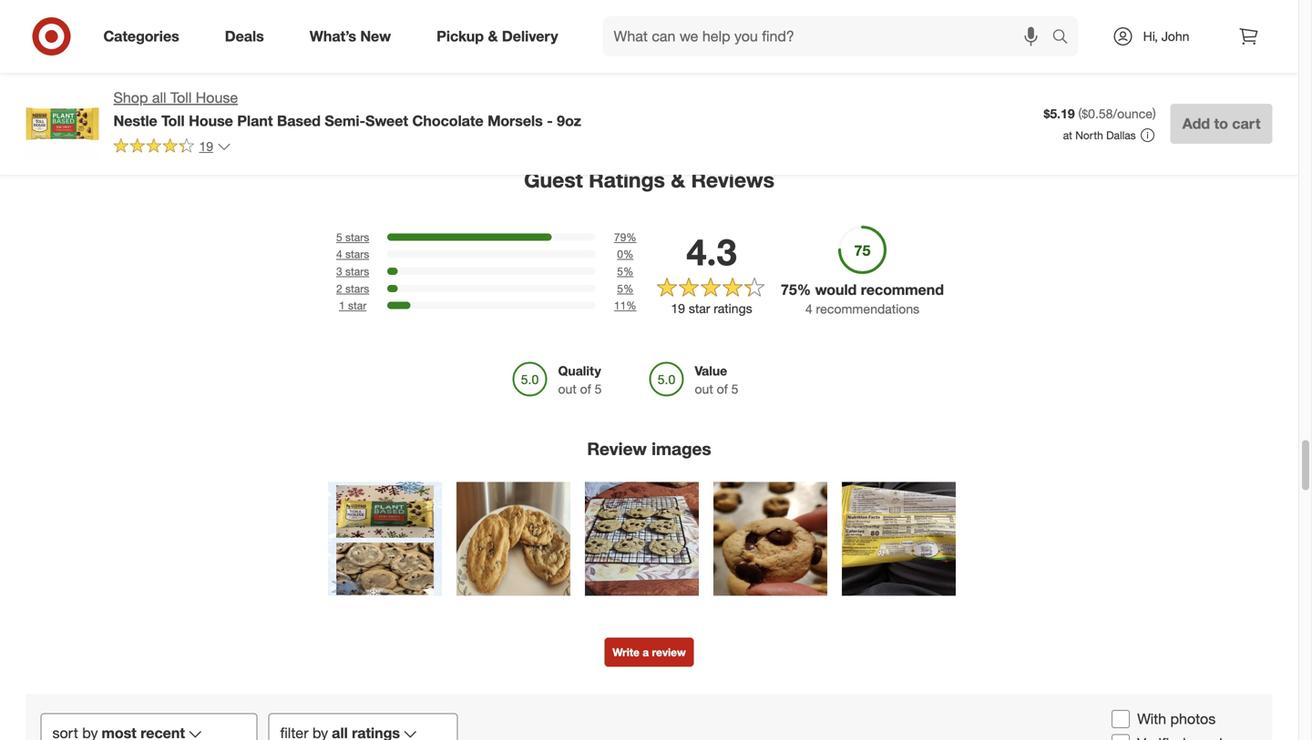 Task type: locate. For each thing, give the bounding box(es) containing it.
1 star
[[339, 299, 367, 313]]

star right 1
[[348, 299, 367, 313]]

guest ratings & reviews
[[524, 167, 775, 193]]

% for 5 stars
[[626, 230, 637, 244]]

morsels
[[488, 112, 543, 130]]

5 down the ratings
[[732, 382, 739, 398]]

2 5 % from the top
[[617, 282, 634, 296]]

0 vertical spatial 4
[[336, 248, 342, 261]]

quality out of 5
[[558, 363, 602, 398]]

2 out from the left
[[695, 382, 713, 398]]

of for quality
[[580, 382, 591, 398]]

1 vertical spatial 5 %
[[617, 282, 634, 296]]

19 inside 'link'
[[199, 138, 213, 154]]

images
[[652, 439, 711, 460]]

chocolate
[[412, 112, 484, 130]]

toll right all
[[170, 89, 192, 107]]

1 5 % from the top
[[617, 265, 634, 278]]

add
[[1183, 115, 1210, 133]]

5 % for 3 stars
[[617, 265, 634, 278]]

75
[[781, 281, 797, 299]]

out for value out of 5
[[695, 382, 713, 398]]

1 out from the left
[[558, 382, 577, 398]]

3 sponsored link from the left
[[595, 0, 744, 23]]

2 of from the left
[[717, 382, 728, 398]]

1 horizontal spatial star
[[689, 301, 710, 317]]

%
[[626, 230, 637, 244], [623, 248, 634, 261], [623, 265, 634, 278], [797, 281, 811, 299], [623, 282, 634, 296], [626, 299, 637, 313]]

a
[[643, 646, 649, 660]]

sponsored for fifth sponsored link
[[967, 10, 1021, 23]]

5 down 0
[[617, 265, 623, 278]]

&
[[488, 27, 498, 45], [671, 167, 685, 193]]

out
[[558, 382, 577, 398], [695, 382, 713, 398]]

plant
[[237, 112, 273, 130]]

stars
[[345, 230, 369, 244], [345, 248, 369, 261], [345, 265, 369, 278], [345, 282, 369, 296]]

5
[[336, 230, 342, 244], [617, 265, 623, 278], [617, 282, 623, 296], [595, 382, 602, 398], [732, 382, 739, 398]]

4 left recommendations
[[806, 301, 813, 317]]

of
[[580, 382, 591, 398], [717, 382, 728, 398]]

toll down all
[[161, 112, 185, 130]]

0 vertical spatial toll
[[170, 89, 192, 107]]

4 stars from the top
[[345, 282, 369, 296]]

cart
[[1233, 115, 1261, 133]]

search
[[1044, 29, 1088, 47]]

0 horizontal spatial star
[[348, 299, 367, 313]]

5 up the 11
[[617, 282, 623, 296]]

stars for 3 stars
[[345, 265, 369, 278]]

1 horizontal spatial 19
[[671, 301, 685, 317]]

0 vertical spatial house
[[196, 89, 238, 107]]

1 vertical spatial 19
[[671, 301, 685, 317]]

house
[[196, 89, 238, 107], [189, 112, 233, 130]]

based
[[277, 112, 321, 130]]

sponsored
[[595, 10, 649, 23], [781, 10, 835, 23], [967, 10, 1021, 23], [37, 26, 91, 39], [223, 26, 277, 39]]

of inside value out of 5
[[717, 382, 728, 398]]

0 horizontal spatial &
[[488, 27, 498, 45]]

3 stars from the top
[[345, 265, 369, 278]]

of down the value at right
[[717, 382, 728, 398]]

$5.19
[[1044, 106, 1075, 122]]

dallas
[[1107, 129, 1136, 142]]

1 horizontal spatial &
[[671, 167, 685, 193]]

5 % down 0 %
[[617, 265, 634, 278]]

categories
[[103, 27, 179, 45]]

1 horizontal spatial out
[[695, 382, 713, 398]]

shop
[[113, 89, 148, 107]]

house left plant
[[189, 112, 233, 130]]

with
[[1138, 711, 1167, 729]]

With photos checkbox
[[1112, 711, 1130, 729]]

)
[[1153, 106, 1156, 122]]

19
[[199, 138, 213, 154], [671, 301, 685, 317]]

0 vertical spatial &
[[488, 27, 498, 45]]

image of nestle toll house plant based semi-sweet chocolate morsels  - 9oz image
[[26, 87, 99, 160]]

& right 'ratings'
[[671, 167, 685, 193]]

% for 1 star
[[626, 299, 637, 313]]

5 %
[[617, 265, 634, 278], [617, 282, 634, 296]]

4
[[336, 248, 342, 261], [806, 301, 813, 317]]

stars down 4 stars
[[345, 265, 369, 278]]

of inside quality out of 5
[[580, 382, 591, 398]]

out inside value out of 5
[[695, 382, 713, 398]]

79
[[614, 230, 626, 244]]

% inside 75 % would recommend 4 recommendations
[[797, 281, 811, 299]]

add to cart
[[1183, 115, 1261, 133]]

stars up 4 stars
[[345, 230, 369, 244]]

quality
[[558, 363, 601, 379]]

review images
[[587, 439, 711, 460]]

ratings
[[589, 167, 665, 193]]

sponsored link
[[37, 0, 186, 39], [223, 0, 372, 39], [595, 0, 744, 23], [781, 0, 930, 23], [967, 0, 1116, 23]]

0 horizontal spatial 4
[[336, 248, 342, 261]]

star for 19
[[689, 301, 710, 317]]

star for 1
[[348, 299, 367, 313]]

1 vertical spatial 4
[[806, 301, 813, 317]]

0 %
[[617, 248, 634, 261]]

nestle
[[113, 112, 157, 130]]

recommendations
[[816, 301, 920, 317]]

out inside quality out of 5
[[558, 382, 577, 398]]

out down the value at right
[[695, 382, 713, 398]]

0 horizontal spatial 19
[[199, 138, 213, 154]]

4 up the 3
[[336, 248, 342, 261]]

0 horizontal spatial out
[[558, 382, 577, 398]]

What can we help you find? suggestions appear below search field
[[603, 16, 1057, 57]]

guest review image 5 of 1, zoom in image
[[842, 483, 956, 596]]

guest review image 2 of 1, zoom in image
[[457, 483, 571, 596]]

out for quality out of 5
[[558, 382, 577, 398]]

pickup
[[437, 27, 484, 45]]

star left the ratings
[[689, 301, 710, 317]]

sponsored for 4th sponsored link from the right
[[223, 26, 277, 39]]

9oz
[[557, 112, 581, 130]]

2 stars
[[336, 282, 369, 296]]

3 stars
[[336, 265, 369, 278]]

1 vertical spatial toll
[[161, 112, 185, 130]]

out down quality
[[558, 382, 577, 398]]

all
[[152, 89, 166, 107]]

john
[[1162, 28, 1190, 44]]

79 %
[[614, 230, 637, 244]]

north
[[1076, 129, 1104, 142]]

pickup & delivery
[[437, 27, 558, 45]]

0 vertical spatial 5 %
[[617, 265, 634, 278]]

75 % would recommend 4 recommendations
[[781, 281, 944, 317]]

what's new
[[310, 27, 391, 45]]

5 down quality
[[595, 382, 602, 398]]

stars for 2 stars
[[345, 282, 369, 296]]

hi, john
[[1143, 28, 1190, 44]]

& right pickup
[[488, 27, 498, 45]]

2
[[336, 282, 342, 296]]

2 stars from the top
[[345, 248, 369, 261]]

0
[[617, 248, 623, 261]]

1 of from the left
[[580, 382, 591, 398]]

1 stars from the top
[[345, 230, 369, 244]]

guest review image 1 of 1, zoom in image
[[328, 483, 442, 596]]

what's new link
[[294, 16, 414, 57]]

0 horizontal spatial of
[[580, 382, 591, 398]]

at north dallas
[[1063, 129, 1136, 142]]

of down quality
[[580, 382, 591, 398]]

5 % up the 11 %
[[617, 282, 634, 296]]

19 for 19
[[199, 138, 213, 154]]

toll
[[170, 89, 192, 107], [161, 112, 185, 130]]

stars down 5 stars
[[345, 248, 369, 261]]

5 inside quality out of 5
[[595, 382, 602, 398]]

review
[[587, 439, 647, 460]]

would
[[815, 281, 857, 299]]

stars for 4 stars
[[345, 248, 369, 261]]

2 sponsored link from the left
[[223, 0, 372, 39]]

1 horizontal spatial 4
[[806, 301, 813, 317]]

5 % for 2 stars
[[617, 282, 634, 296]]

0 vertical spatial 19
[[199, 138, 213, 154]]

stars down 3 stars
[[345, 282, 369, 296]]

house up plant
[[196, 89, 238, 107]]

review
[[652, 646, 686, 660]]

1 horizontal spatial of
[[717, 382, 728, 398]]

star
[[348, 299, 367, 313], [689, 301, 710, 317]]

recommend
[[861, 281, 944, 299]]



Task type: vqa. For each thing, say whether or not it's contained in the screenshot.
19 star ratings's 19
yes



Task type: describe. For each thing, give the bounding box(es) containing it.
at
[[1063, 129, 1073, 142]]

to
[[1214, 115, 1228, 133]]

deals
[[225, 27, 264, 45]]

pickup & delivery link
[[421, 16, 581, 57]]

$5.19 ( $0.58 /ounce )
[[1044, 106, 1156, 122]]

value out of 5
[[695, 363, 739, 398]]

11 %
[[614, 299, 637, 313]]

new
[[360, 27, 391, 45]]

write a review
[[613, 646, 686, 660]]

write a review button
[[605, 638, 694, 668]]

sponsored for 3rd sponsored link from the left
[[595, 10, 649, 23]]

5 stars
[[336, 230, 369, 244]]

% for 3 stars
[[623, 265, 634, 278]]

19 link
[[113, 137, 232, 158]]

deals link
[[209, 16, 287, 57]]

shop all toll house nestle toll house plant based semi-sweet chocolate morsels  - 9oz
[[113, 89, 581, 130]]

ratings
[[714, 301, 752, 317]]

% for 2 stars
[[623, 282, 634, 296]]

3
[[336, 265, 342, 278]]

guest
[[524, 167, 583, 193]]

with photos
[[1138, 711, 1216, 729]]

guest review image 3 of 1, zoom in image
[[585, 483, 699, 596]]

4 inside 75 % would recommend 4 recommendations
[[806, 301, 813, 317]]

1 vertical spatial &
[[671, 167, 685, 193]]

4 stars
[[336, 248, 369, 261]]

value
[[695, 363, 728, 379]]

guest review image 4 of 1, zoom in image
[[714, 483, 828, 596]]

sweet
[[365, 112, 408, 130]]

1
[[339, 299, 345, 313]]

-
[[547, 112, 553, 130]]

Verified purchases checkbox
[[1112, 735, 1130, 741]]

/ounce
[[1113, 106, 1153, 122]]

categories link
[[88, 16, 202, 57]]

4 sponsored link from the left
[[781, 0, 930, 23]]

write
[[613, 646, 640, 660]]

4.3
[[686, 230, 737, 274]]

5 sponsored link from the left
[[967, 0, 1116, 23]]

add to cart button
[[1171, 104, 1273, 144]]

semi-
[[325, 112, 365, 130]]

delivery
[[502, 27, 558, 45]]

sponsored for 2nd sponsored link from right
[[781, 10, 835, 23]]

search button
[[1044, 16, 1088, 60]]

of for value
[[717, 382, 728, 398]]

$0.58
[[1082, 106, 1113, 122]]

reviews
[[691, 167, 775, 193]]

photos
[[1171, 711, 1216, 729]]

% for 4 stars
[[623, 248, 634, 261]]

stars for 5 stars
[[345, 230, 369, 244]]

19 for 19 star ratings
[[671, 301, 685, 317]]

5 up 4 stars
[[336, 230, 342, 244]]

hi,
[[1143, 28, 1158, 44]]

5 inside value out of 5
[[732, 382, 739, 398]]

11
[[614, 299, 626, 313]]

1 sponsored link from the left
[[37, 0, 186, 39]]

(
[[1079, 106, 1082, 122]]

what's
[[310, 27, 356, 45]]

19 star ratings
[[671, 301, 752, 317]]

1 vertical spatial house
[[189, 112, 233, 130]]



